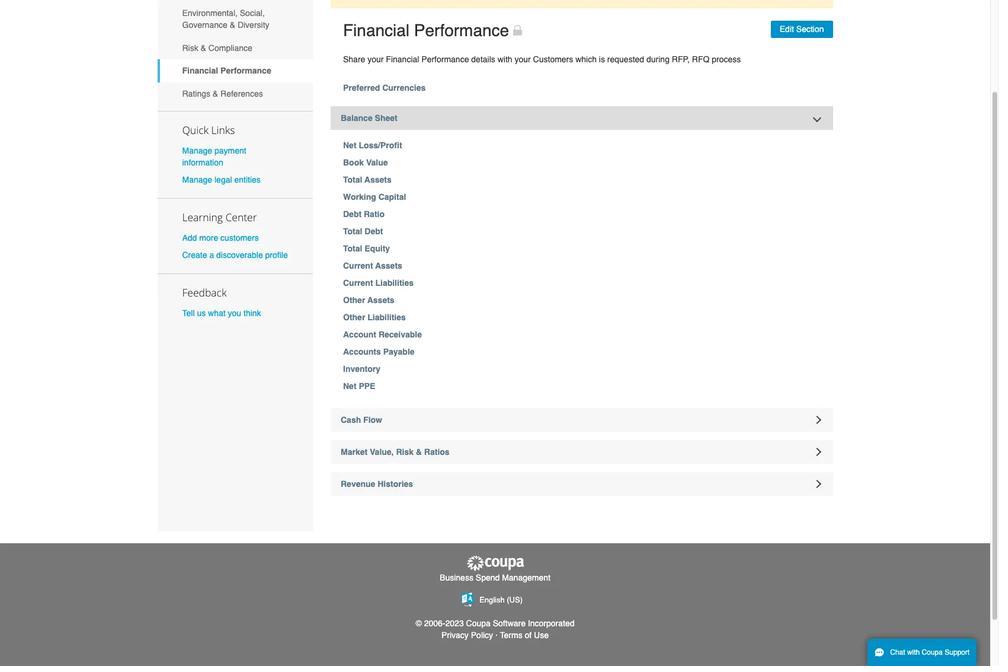 Task type: vqa. For each thing, say whether or not it's contained in the screenshot.
t& "image"
no



Task type: describe. For each thing, give the bounding box(es) containing it.
0 vertical spatial financial performance
[[343, 21, 510, 40]]

create
[[182, 250, 207, 260]]

create a discoverable profile link
[[182, 250, 288, 260]]

financial performance link
[[157, 59, 313, 82]]

0 vertical spatial performance
[[414, 21, 510, 40]]

1 vertical spatial financial
[[386, 55, 420, 64]]

current liabilities
[[343, 278, 414, 288]]

balance sheet heading
[[331, 106, 834, 130]]

ratings & references
[[182, 89, 263, 98]]

coupa inside button
[[923, 648, 944, 657]]

rfp,
[[672, 55, 690, 64]]

business spend management
[[440, 573, 551, 583]]

terms
[[500, 630, 523, 640]]

add
[[182, 233, 197, 243]]

during
[[647, 55, 670, 64]]

assets for total assets
[[365, 175, 392, 184]]

profile
[[265, 250, 288, 260]]

diversity
[[238, 20, 270, 30]]

1 your from the left
[[368, 55, 384, 64]]

net loss/profit
[[343, 141, 402, 150]]

add more customers
[[182, 233, 259, 243]]

share your financial performance details with your customers which is requested during rfp, rfq process
[[343, 55, 741, 64]]

working
[[343, 192, 376, 202]]

other for other liabilities
[[343, 313, 366, 322]]

net for net ppe
[[343, 381, 357, 391]]

social,
[[240, 8, 265, 18]]

0 horizontal spatial debt
[[343, 209, 362, 219]]

customers
[[534, 55, 574, 64]]

which
[[576, 55, 597, 64]]

manage payment information link
[[182, 146, 247, 167]]

total equity
[[343, 244, 390, 253]]

capital
[[379, 192, 406, 202]]

preferred currencies
[[343, 83, 426, 93]]

privacy policy link
[[442, 630, 494, 640]]

debt ratio
[[343, 209, 385, 219]]

discoverable
[[217, 250, 263, 260]]

requested
[[608, 55, 645, 64]]

environmental, social, governance & diversity link
[[157, 2, 313, 36]]

0 horizontal spatial financial performance
[[182, 66, 271, 75]]

section
[[797, 24, 825, 34]]

loss/profit
[[359, 141, 402, 150]]

balance sheet button
[[331, 106, 834, 130]]

english (us)
[[480, 596, 523, 605]]

environmental,
[[182, 8, 238, 18]]

currencies
[[383, 83, 426, 93]]

learning center
[[182, 210, 257, 224]]

share
[[343, 55, 366, 64]]

0 vertical spatial with
[[498, 55, 513, 64]]

risk & compliance link
[[157, 36, 313, 59]]

0 vertical spatial financial
[[343, 21, 410, 40]]

with inside button
[[908, 648, 921, 657]]

other for other assets
[[343, 295, 366, 305]]

create a discoverable profile
[[182, 250, 288, 260]]

management
[[502, 573, 551, 583]]

edit section
[[780, 24, 825, 34]]

tell us what you think button
[[182, 307, 261, 319]]

assets for other assets
[[368, 295, 395, 305]]

coupa supplier portal image
[[466, 555, 525, 572]]

learning
[[182, 210, 223, 224]]

accounts payable
[[343, 347, 415, 356]]

policy
[[471, 630, 494, 640]]

total assets
[[343, 175, 392, 184]]

(us)
[[507, 596, 523, 605]]

center
[[226, 210, 257, 224]]

links
[[211, 123, 235, 137]]

manage legal entities
[[182, 175, 261, 184]]

process
[[712, 55, 741, 64]]

tell us what you think
[[182, 309, 261, 318]]

terms of use link
[[500, 630, 549, 640]]

ratio
[[364, 209, 385, 219]]

risk
[[182, 43, 199, 53]]

details
[[472, 55, 496, 64]]

support
[[946, 648, 970, 657]]

references
[[221, 89, 263, 98]]

2 vertical spatial performance
[[221, 66, 271, 75]]

chat with coupa support button
[[868, 639, 978, 666]]

2006-
[[424, 619, 446, 628]]

account
[[343, 330, 377, 339]]

receivable
[[379, 330, 422, 339]]

rfq
[[693, 55, 710, 64]]

terms of use
[[500, 630, 549, 640]]

sheet
[[375, 113, 398, 123]]



Task type: locate. For each thing, give the bounding box(es) containing it.
other up account at left
[[343, 313, 366, 322]]

a
[[210, 250, 214, 260]]

1 heading from the top
[[331, 408, 834, 431]]

manage up information
[[182, 146, 212, 155]]

liabilities for current liabilities
[[376, 278, 414, 288]]

1 vertical spatial financial performance
[[182, 66, 271, 75]]

chat
[[891, 648, 906, 657]]

other liabilities
[[343, 313, 406, 322]]

of
[[525, 630, 532, 640]]

1 vertical spatial net
[[343, 381, 357, 391]]

performance up references
[[221, 66, 271, 75]]

2 vertical spatial &
[[213, 89, 218, 98]]

what
[[208, 309, 226, 318]]

2 vertical spatial heading
[[331, 472, 834, 496]]

2 vertical spatial financial
[[182, 66, 218, 75]]

financial up ratings
[[182, 66, 218, 75]]

1 horizontal spatial coupa
[[923, 648, 944, 657]]

& for references
[[213, 89, 218, 98]]

feedback
[[182, 285, 227, 300]]

net for net loss/profit
[[343, 141, 357, 150]]

1 horizontal spatial financial performance
[[343, 21, 510, 40]]

2023
[[446, 619, 464, 628]]

liabilities for other liabilities
[[368, 313, 406, 322]]

financial up share
[[343, 21, 410, 40]]

1 manage from the top
[[182, 146, 212, 155]]

0 vertical spatial assets
[[365, 175, 392, 184]]

working capital
[[343, 192, 406, 202]]

0 vertical spatial &
[[230, 20, 235, 30]]

financial performance
[[343, 21, 510, 40], [182, 66, 271, 75]]

tell
[[182, 309, 195, 318]]

1 vertical spatial with
[[908, 648, 921, 657]]

ratings & references link
[[157, 82, 313, 105]]

current up the other assets
[[343, 278, 373, 288]]

governance
[[182, 20, 228, 30]]

performance left the details
[[422, 55, 469, 64]]

performance
[[414, 21, 510, 40], [422, 55, 469, 64], [221, 66, 271, 75]]

assets down value
[[365, 175, 392, 184]]

0 vertical spatial net
[[343, 141, 357, 150]]

current down total equity
[[343, 261, 373, 270]]

& inside the ratings & references link
[[213, 89, 218, 98]]

2 vertical spatial assets
[[368, 295, 395, 305]]

3 heading from the top
[[331, 472, 834, 496]]

& for compliance
[[201, 43, 206, 53]]

use
[[534, 630, 549, 640]]

2 heading from the top
[[331, 440, 834, 463]]

&
[[230, 20, 235, 30], [201, 43, 206, 53], [213, 89, 218, 98]]

with right chat
[[908, 648, 921, 657]]

3 total from the top
[[343, 244, 363, 253]]

current assets
[[343, 261, 403, 270]]

you
[[228, 309, 241, 318]]

other assets
[[343, 295, 395, 305]]

quick
[[182, 123, 209, 137]]

total for total assets
[[343, 175, 363, 184]]

total for total debt
[[343, 227, 363, 236]]

0 horizontal spatial &
[[201, 43, 206, 53]]

financial up currencies
[[386, 55, 420, 64]]

heading
[[331, 408, 834, 431], [331, 440, 834, 463], [331, 472, 834, 496]]

1 vertical spatial manage
[[182, 175, 212, 184]]

& right ratings
[[213, 89, 218, 98]]

1 net from the top
[[343, 141, 357, 150]]

0 horizontal spatial coupa
[[466, 619, 491, 628]]

software
[[493, 619, 526, 628]]

0 vertical spatial total
[[343, 175, 363, 184]]

performance up the details
[[414, 21, 510, 40]]

manage for manage legal entities
[[182, 175, 212, 184]]

balance sheet
[[341, 113, 398, 123]]

0 horizontal spatial your
[[368, 55, 384, 64]]

your right share
[[368, 55, 384, 64]]

manage
[[182, 146, 212, 155], [182, 175, 212, 184]]

balance
[[341, 113, 373, 123]]

1 vertical spatial heading
[[331, 440, 834, 463]]

0 vertical spatial other
[[343, 295, 366, 305]]

preferred
[[343, 83, 380, 93]]

account receivable
[[343, 330, 422, 339]]

1 vertical spatial &
[[201, 43, 206, 53]]

net left ppe
[[343, 381, 357, 391]]

coupa left the support at the right bottom
[[923, 648, 944, 657]]

current for current liabilities
[[343, 278, 373, 288]]

0 vertical spatial manage
[[182, 146, 212, 155]]

1 vertical spatial total
[[343, 227, 363, 236]]

2 total from the top
[[343, 227, 363, 236]]

other up other liabilities
[[343, 295, 366, 305]]

0 vertical spatial liabilities
[[376, 278, 414, 288]]

1 other from the top
[[343, 295, 366, 305]]

with right the details
[[498, 55, 513, 64]]

assets
[[365, 175, 392, 184], [376, 261, 403, 270], [368, 295, 395, 305]]

2 current from the top
[[343, 278, 373, 288]]

accounts
[[343, 347, 381, 356]]

debt down ratio
[[365, 227, 383, 236]]

& inside the risk & compliance link
[[201, 43, 206, 53]]

assets down 'current liabilities'
[[368, 295, 395, 305]]

2 your from the left
[[515, 55, 531, 64]]

liabilities down current assets
[[376, 278, 414, 288]]

more
[[199, 233, 218, 243]]

© 2006-2023 coupa software incorporated
[[416, 619, 575, 628]]

manage legal entities link
[[182, 175, 261, 184]]

incorporated
[[528, 619, 575, 628]]

2 vertical spatial total
[[343, 244, 363, 253]]

manage payment information
[[182, 146, 247, 167]]

add more customers link
[[182, 233, 259, 243]]

risk & compliance
[[182, 43, 253, 53]]

2 manage from the top
[[182, 175, 212, 184]]

book
[[343, 158, 364, 167]]

privacy policy
[[442, 630, 494, 640]]

is
[[600, 55, 606, 64]]

2 net from the top
[[343, 381, 357, 391]]

total down debt ratio
[[343, 227, 363, 236]]

think
[[244, 309, 261, 318]]

edit
[[780, 24, 795, 34]]

liabilities
[[376, 278, 414, 288], [368, 313, 406, 322]]

total down total debt at the left top
[[343, 244, 363, 253]]

2 other from the top
[[343, 313, 366, 322]]

1 current from the top
[[343, 261, 373, 270]]

total down book at the top
[[343, 175, 363, 184]]

equity
[[365, 244, 390, 253]]

ratings
[[182, 89, 211, 98]]

1 vertical spatial coupa
[[923, 648, 944, 657]]

& right risk
[[201, 43, 206, 53]]

0 vertical spatial heading
[[331, 408, 834, 431]]

entities
[[235, 175, 261, 184]]

net up book at the top
[[343, 141, 357, 150]]

1 vertical spatial other
[[343, 313, 366, 322]]

financial
[[343, 21, 410, 40], [386, 55, 420, 64], [182, 66, 218, 75]]

current
[[343, 261, 373, 270], [343, 278, 373, 288]]

0 horizontal spatial with
[[498, 55, 513, 64]]

total debt
[[343, 227, 383, 236]]

liabilities up account receivable
[[368, 313, 406, 322]]

privacy
[[442, 630, 469, 640]]

1 horizontal spatial with
[[908, 648, 921, 657]]

customers
[[221, 233, 259, 243]]

business
[[440, 573, 474, 583]]

2 horizontal spatial &
[[230, 20, 235, 30]]

assets for current assets
[[376, 261, 403, 270]]

debt
[[343, 209, 362, 219], [365, 227, 383, 236]]

payable
[[384, 347, 415, 356]]

debt down working
[[343, 209, 362, 219]]

assets up 'current liabilities'
[[376, 261, 403, 270]]

1 vertical spatial assets
[[376, 261, 403, 270]]

1 vertical spatial current
[[343, 278, 373, 288]]

& left diversity
[[230, 20, 235, 30]]

& inside environmental, social, governance & diversity
[[230, 20, 235, 30]]

legal
[[215, 175, 232, 184]]

coupa
[[466, 619, 491, 628], [923, 648, 944, 657]]

alert
[[331, 0, 834, 9]]

1 horizontal spatial your
[[515, 55, 531, 64]]

0 vertical spatial debt
[[343, 209, 362, 219]]

inventory
[[343, 364, 381, 374]]

1 horizontal spatial debt
[[365, 227, 383, 236]]

net ppe
[[343, 381, 376, 391]]

1 horizontal spatial &
[[213, 89, 218, 98]]

0 vertical spatial current
[[343, 261, 373, 270]]

current for current assets
[[343, 261, 373, 270]]

©
[[416, 619, 422, 628]]

payment
[[215, 146, 247, 155]]

total for total equity
[[343, 244, 363, 253]]

edit section link
[[771, 21, 834, 38]]

your left customers
[[515, 55, 531, 64]]

coupa up the policy
[[466, 619, 491, 628]]

manage down information
[[182, 175, 212, 184]]

chat with coupa support
[[891, 648, 970, 657]]

1 total from the top
[[343, 175, 363, 184]]

spend
[[476, 573, 500, 583]]

book value
[[343, 158, 388, 167]]

value
[[366, 158, 388, 167]]

manage for manage payment information
[[182, 146, 212, 155]]

1 vertical spatial debt
[[365, 227, 383, 236]]

1 vertical spatial liabilities
[[368, 313, 406, 322]]

quick links
[[182, 123, 235, 137]]

1 vertical spatial performance
[[422, 55, 469, 64]]

0 vertical spatial coupa
[[466, 619, 491, 628]]

manage inside manage payment information
[[182, 146, 212, 155]]



